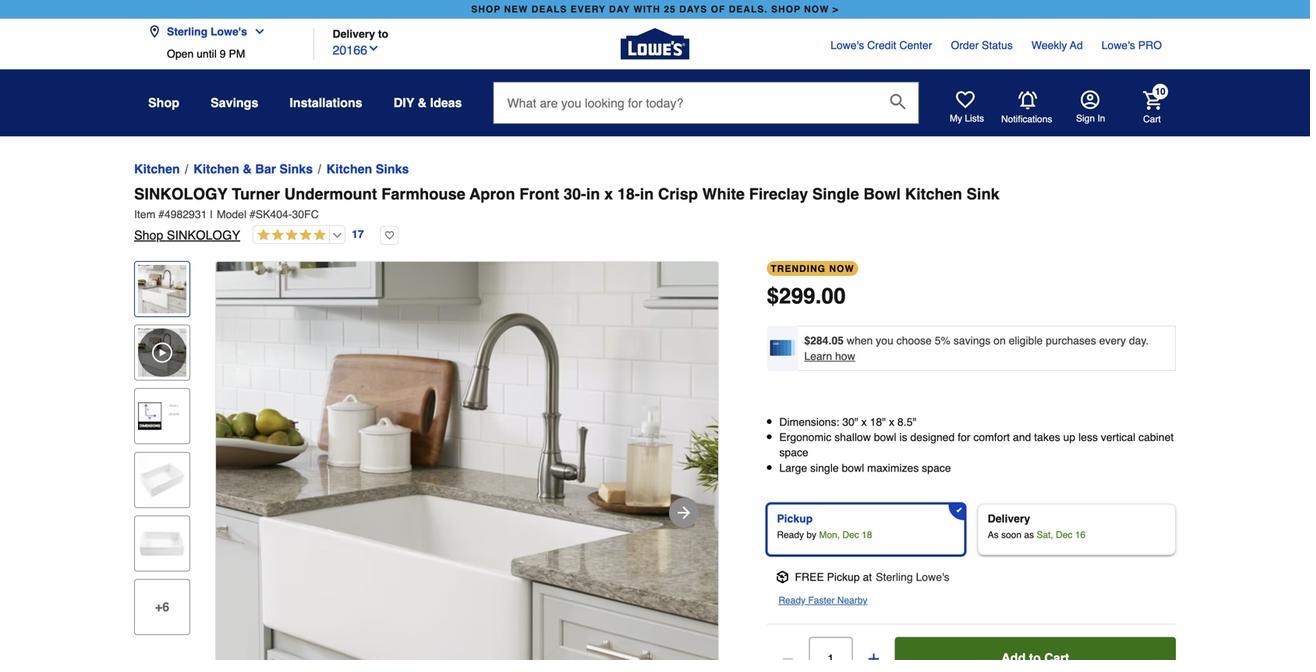 Task type: locate. For each thing, give the bounding box(es) containing it.
space up large
[[780, 447, 809, 459]]

sinks up farmhouse
[[376, 162, 409, 176]]

sterling right at
[[876, 571, 913, 584]]

order status link
[[951, 37, 1013, 53]]

0 horizontal spatial &
[[243, 162, 252, 176]]

0 vertical spatial shop
[[148, 96, 179, 110]]

deals
[[532, 4, 568, 15]]

option group
[[761, 498, 1183, 562]]

delivery for as
[[988, 513, 1031, 525]]

1 horizontal spatial #
[[250, 208, 256, 221]]

& left "bar"
[[243, 162, 252, 176]]

299
[[779, 284, 816, 309]]

1 horizontal spatial sterling
[[876, 571, 913, 584]]

dec left "16"
[[1057, 530, 1073, 541]]

open
[[167, 48, 194, 60]]

order
[[951, 39, 979, 51]]

0 vertical spatial space
[[780, 447, 809, 459]]

2 sinks from the left
[[376, 162, 409, 176]]

now left >
[[805, 4, 830, 15]]

pickup inside pickup ready by mon, dec 18
[[777, 513, 813, 525]]

sinkology inside sinkology turner undermount farmhouse apron front 30-in x 18-in crisp white fireclay single bowl kitchen sink item # 4982931 | model # sk404-30fc
[[134, 185, 228, 203]]

sinks inside "link"
[[376, 162, 409, 176]]

kitchen inside "link"
[[327, 162, 372, 176]]

delivery up 20166
[[333, 28, 375, 40]]

0 horizontal spatial pickup
[[777, 513, 813, 525]]

0 horizontal spatial sinks
[[280, 162, 313, 176]]

kitchen sinks link
[[327, 160, 409, 179]]

lists
[[965, 113, 985, 124]]

now up 00
[[830, 264, 855, 275]]

1 horizontal spatial sinks
[[376, 162, 409, 176]]

x left 18"
[[862, 416, 867, 429]]

0 horizontal spatial delivery
[[333, 28, 375, 40]]

ready faster nearby
[[779, 596, 868, 607]]

1 vertical spatial ready
[[779, 596, 806, 607]]

lowe's
[[211, 25, 247, 38], [831, 39, 865, 51], [1102, 39, 1136, 51], [916, 571, 950, 584]]

kitchen up |
[[194, 162, 239, 176]]

18-
[[618, 185, 640, 203]]

search image
[[891, 94, 906, 109]]

1 horizontal spatial chevron down image
[[367, 42, 380, 55]]

in
[[1098, 113, 1106, 124]]

17
[[352, 228, 364, 241]]

my lists
[[950, 113, 985, 124]]

space down designed
[[922, 462, 952, 475]]

0 vertical spatial &
[[418, 96, 427, 110]]

0 horizontal spatial chevron down image
[[247, 25, 266, 38]]

shop right deals.
[[772, 4, 801, 15]]

pickup left at
[[828, 571, 860, 584]]

ergonomic
[[780, 432, 832, 444]]

delivery inside delivery as soon as sat, dec 16
[[988, 513, 1031, 525]]

lowe's home improvement logo image
[[621, 10, 690, 78]]

pickup ready by mon, dec 18
[[777, 513, 873, 541]]

& for diy
[[418, 96, 427, 110]]

sign in button
[[1077, 91, 1106, 125]]

0 horizontal spatial bowl
[[842, 462, 865, 475]]

fireclay
[[750, 185, 809, 203]]

1 vertical spatial shop
[[134, 228, 163, 243]]

# down turner
[[250, 208, 256, 221]]

bar
[[255, 162, 276, 176]]

& inside 'button'
[[418, 96, 427, 110]]

x right 18"
[[889, 416, 895, 429]]

bowl right single
[[842, 462, 865, 475]]

bowl down 18"
[[874, 432, 897, 444]]

sinkology  #sk404-30fc - thumbnail image
[[138, 265, 186, 314]]

1 shop from the left
[[471, 4, 501, 15]]

4982931
[[165, 208, 207, 221]]

0 vertical spatial delivery
[[333, 28, 375, 40]]

$284.05 when you choose 5% savings on eligible purchases every day. learn how
[[805, 335, 1149, 363]]

undermount
[[285, 185, 377, 203]]

in up item number 4 9 8 2 9 3 1 and model number s k 4 0 4 - 3 0 f c element
[[640, 185, 654, 203]]

16
[[1076, 530, 1086, 541]]

1 horizontal spatial in
[[640, 185, 654, 203]]

x
[[605, 185, 613, 203], [862, 416, 867, 429], [889, 416, 895, 429]]

installations
[[290, 96, 363, 110]]

lowe's credit center
[[831, 39, 933, 51]]

$284.05
[[805, 335, 844, 347]]

dec inside delivery as soon as sat, dec 16
[[1057, 530, 1073, 541]]

5%
[[935, 335, 951, 347]]

lowe's left credit
[[831, 39, 865, 51]]

#
[[158, 208, 165, 221], [250, 208, 256, 221]]

eligible
[[1009, 335, 1043, 347]]

delivery for to
[[333, 28, 375, 40]]

shop down 'item'
[[134, 228, 163, 243]]

sinkology turner undermount farmhouse apron front 30-in x 18-in crisp white fireclay single bowl kitchen sink item # 4982931 | model # sk404-30fc
[[134, 185, 1000, 221]]

sterling lowe's
[[167, 25, 247, 38]]

delivery up soon
[[988, 513, 1031, 525]]

dec inside pickup ready by mon, dec 18
[[843, 530, 860, 541]]

9
[[220, 48, 226, 60]]

1 horizontal spatial shop
[[772, 4, 801, 15]]

ready down pickup image
[[779, 596, 806, 607]]

None search field
[[493, 82, 920, 137]]

& right diy
[[418, 96, 427, 110]]

dec left 18
[[843, 530, 860, 541]]

item number 4 9 8 2 9 3 1 and model number s k 4 0 4 - 3 0 f c element
[[134, 207, 1177, 222]]

5 stars image
[[254, 229, 326, 243]]

you
[[876, 335, 894, 347]]

comfort
[[974, 432, 1010, 444]]

0 horizontal spatial dec
[[843, 530, 860, 541]]

sat,
[[1037, 530, 1054, 541]]

every
[[571, 4, 606, 15]]

pickup up by
[[777, 513, 813, 525]]

1 vertical spatial now
[[830, 264, 855, 275]]

kitchen sinks
[[327, 162, 409, 176]]

x left 18-
[[605, 185, 613, 203]]

until
[[197, 48, 217, 60]]

sinkology down |
[[167, 228, 240, 243]]

kitchen up 'item'
[[134, 162, 180, 176]]

1 horizontal spatial &
[[418, 96, 427, 110]]

0 horizontal spatial sterling
[[167, 25, 208, 38]]

chevron down image inside "20166" button
[[367, 42, 380, 55]]

in
[[587, 185, 600, 203], [640, 185, 654, 203]]

0 vertical spatial ready
[[777, 530, 804, 541]]

of
[[711, 4, 726, 15]]

1 dec from the left
[[843, 530, 860, 541]]

0 horizontal spatial shop
[[471, 4, 501, 15]]

lowe's home improvement cart image
[[1144, 91, 1163, 110]]

chevron down image
[[247, 25, 266, 38], [367, 42, 380, 55]]

sterling up open
[[167, 25, 208, 38]]

1 vertical spatial chevron down image
[[367, 42, 380, 55]]

kitchen for kitchen & bar sinks
[[194, 162, 239, 176]]

shop
[[148, 96, 179, 110], [134, 228, 163, 243]]

1 vertical spatial &
[[243, 162, 252, 176]]

# right 'item'
[[158, 208, 165, 221]]

shop left "new"
[[471, 4, 501, 15]]

shop down open
[[148, 96, 179, 110]]

10
[[1156, 86, 1166, 97]]

|
[[210, 208, 213, 221]]

at
[[863, 571, 872, 584]]

sinkology up the 4982931
[[134, 185, 228, 203]]

sterling
[[167, 25, 208, 38], [876, 571, 913, 584]]

takes
[[1035, 432, 1061, 444]]

lowe's pro link
[[1102, 37, 1163, 53]]

sinkology  #sk404-30fc - thumbnail2 image
[[138, 393, 186, 441]]

0 vertical spatial bowl
[[874, 432, 897, 444]]

lowe's right at
[[916, 571, 950, 584]]

1 vertical spatial sterling
[[876, 571, 913, 584]]

1 horizontal spatial delivery
[[988, 513, 1031, 525]]

crisp
[[658, 185, 698, 203]]

as
[[988, 530, 999, 541]]

1 horizontal spatial dec
[[1057, 530, 1073, 541]]

1 horizontal spatial bowl
[[874, 432, 897, 444]]

2 dec from the left
[[1057, 530, 1073, 541]]

weekly ad
[[1032, 39, 1083, 51]]

25
[[664, 4, 676, 15]]

20166 button
[[333, 39, 380, 60]]

ideas
[[430, 96, 462, 110]]

Search Query text field
[[494, 83, 878, 123]]

1 vertical spatial pickup
[[828, 571, 860, 584]]

dec
[[843, 530, 860, 541], [1057, 530, 1073, 541]]

minus image
[[781, 652, 796, 661]]

0 vertical spatial sinkology
[[134, 185, 228, 203]]

shop
[[471, 4, 501, 15], [772, 4, 801, 15]]

kitchen left sink
[[906, 185, 963, 203]]

1 horizontal spatial pickup
[[828, 571, 860, 584]]

credit
[[868, 39, 897, 51]]

.
[[816, 284, 822, 309]]

lowe's up 9
[[211, 25, 247, 38]]

&
[[418, 96, 427, 110], [243, 162, 252, 176]]

2 in from the left
[[640, 185, 654, 203]]

for
[[958, 432, 971, 444]]

kitchen up undermount
[[327, 162, 372, 176]]

every
[[1100, 335, 1127, 347]]

kitchen
[[134, 162, 180, 176], [194, 162, 239, 176], [327, 162, 372, 176], [906, 185, 963, 203]]

now
[[805, 4, 830, 15], [830, 264, 855, 275]]

pro
[[1139, 39, 1163, 51]]

sinks right "bar"
[[280, 162, 313, 176]]

diy & ideas
[[394, 96, 462, 110]]

turner
[[232, 185, 280, 203]]

sinks
[[280, 162, 313, 176], [376, 162, 409, 176]]

in left 18-
[[587, 185, 600, 203]]

notifications
[[1002, 114, 1053, 125]]

0 vertical spatial pickup
[[777, 513, 813, 525]]

ready left by
[[777, 530, 804, 541]]

installations button
[[290, 89, 363, 117]]

0 horizontal spatial x
[[605, 185, 613, 203]]

0 horizontal spatial in
[[587, 185, 600, 203]]

less
[[1079, 432, 1099, 444]]

1 horizontal spatial space
[[922, 462, 952, 475]]

lowe's left pro
[[1102, 39, 1136, 51]]

0 vertical spatial sterling
[[167, 25, 208, 38]]

vertical
[[1102, 432, 1136, 444]]

lowe's inside button
[[211, 25, 247, 38]]

0 horizontal spatial #
[[158, 208, 165, 221]]

1 vertical spatial delivery
[[988, 513, 1031, 525]]

2 # from the left
[[250, 208, 256, 221]]

0 vertical spatial chevron down image
[[247, 25, 266, 38]]

option group containing pickup
[[761, 498, 1183, 562]]



Task type: vqa. For each thing, say whether or not it's contained in the screenshot.
the SK404-
yes



Task type: describe. For each thing, give the bounding box(es) containing it.
cart
[[1144, 114, 1162, 125]]

& for kitchen
[[243, 162, 252, 176]]

day
[[609, 4, 631, 15]]

+6 button
[[134, 580, 190, 636]]

and
[[1013, 432, 1032, 444]]

deals.
[[729, 4, 768, 15]]

2 shop from the left
[[772, 4, 801, 15]]

sign in
[[1077, 113, 1106, 124]]

lowe's home improvement notification center image
[[1019, 91, 1038, 110]]

trending
[[771, 264, 826, 275]]

my lists link
[[950, 91, 985, 125]]

front
[[520, 185, 560, 203]]

20166
[[333, 43, 367, 57]]

18
[[862, 530, 873, 541]]

status
[[982, 39, 1013, 51]]

shop sinkology
[[134, 228, 240, 243]]

dimensions:
[[780, 416, 840, 429]]

location image
[[148, 25, 161, 38]]

chevron down image inside sterling lowe's button
[[247, 25, 266, 38]]

item
[[134, 208, 155, 221]]

day.
[[1130, 335, 1149, 347]]

>
[[833, 4, 839, 15]]

1 vertical spatial space
[[922, 462, 952, 475]]

Stepper number input field with increment and decrement buttons number field
[[809, 638, 853, 661]]

by
[[807, 530, 817, 541]]

kitchen inside sinkology turner undermount farmhouse apron front 30-in x 18-in crisp white fireclay single bowl kitchen sink item # 4982931 | model # sk404-30fc
[[906, 185, 963, 203]]

ready inside ready faster nearby 'button'
[[779, 596, 806, 607]]

18"
[[870, 416, 886, 429]]

30"
[[843, 416, 859, 429]]

kitchen & bar sinks
[[194, 162, 313, 176]]

sterling lowe's button
[[148, 16, 272, 48]]

up
[[1064, 432, 1076, 444]]

kitchen for kitchen sinks
[[327, 162, 372, 176]]

with
[[634, 4, 661, 15]]

how
[[836, 350, 856, 363]]

learn
[[805, 350, 833, 363]]

lowe's home improvement lists image
[[957, 91, 975, 109]]

to
[[378, 28, 389, 40]]

shop for shop sinkology
[[134, 228, 163, 243]]

sinkology  #sk404-30fc image
[[216, 262, 719, 661]]

plus image
[[866, 652, 882, 661]]

kitchen link
[[134, 160, 180, 179]]

1 vertical spatial bowl
[[842, 462, 865, 475]]

00
[[822, 284, 846, 309]]

30fc
[[292, 208, 319, 221]]

pickup image
[[777, 571, 789, 584]]

delivery as soon as sat, dec 16
[[988, 513, 1086, 541]]

1 in from the left
[[587, 185, 600, 203]]

when
[[847, 335, 873, 347]]

arrow right image
[[675, 504, 694, 523]]

1 # from the left
[[158, 208, 165, 221]]

learn how button
[[805, 349, 856, 364]]

shop button
[[148, 89, 179, 117]]

trending now
[[771, 264, 855, 275]]

order status
[[951, 39, 1013, 51]]

$ 299 . 00
[[767, 284, 846, 309]]

soon
[[1002, 530, 1022, 541]]

choose
[[897, 335, 932, 347]]

single
[[813, 185, 860, 203]]

ready inside pickup ready by mon, dec 18
[[777, 530, 804, 541]]

1 horizontal spatial x
[[862, 416, 867, 429]]

sink
[[967, 185, 1000, 203]]

faster
[[809, 596, 835, 607]]

sinkology  #sk404-30fc - thumbnail4 image
[[138, 520, 186, 568]]

sign
[[1077, 113, 1096, 124]]

sk404-
[[256, 208, 292, 221]]

kitchen for kitchen
[[134, 162, 180, 176]]

kitchen & bar sinks link
[[194, 160, 313, 179]]

shallow
[[835, 432, 871, 444]]

8.5"
[[898, 416, 917, 429]]

weekly ad link
[[1032, 37, 1083, 53]]

model
[[217, 208, 247, 221]]

shop new deals every day with 25 days of deals. shop now >
[[471, 4, 839, 15]]

new
[[504, 4, 529, 15]]

savings
[[211, 96, 259, 110]]

ad
[[1070, 39, 1083, 51]]

diy
[[394, 96, 415, 110]]

shop for shop
[[148, 96, 179, 110]]

sterling inside button
[[167, 25, 208, 38]]

heart outline image
[[380, 226, 399, 245]]

+6
[[155, 600, 169, 615]]

0 vertical spatial now
[[805, 4, 830, 15]]

1 vertical spatial sinkology
[[167, 228, 240, 243]]

purchases
[[1046, 335, 1097, 347]]

pm
[[229, 48, 245, 60]]

lowe's pro
[[1102, 39, 1163, 51]]

weekly
[[1032, 39, 1068, 51]]

designed
[[911, 432, 955, 444]]

30-
[[564, 185, 587, 203]]

apron
[[470, 185, 515, 203]]

free
[[795, 571, 824, 584]]

delivery to
[[333, 28, 389, 40]]

sinkology  #sk404-30fc - thumbnail3 image
[[138, 456, 186, 505]]

as
[[1025, 530, 1035, 541]]

maximizes
[[868, 462, 919, 475]]

nearby
[[838, 596, 868, 607]]

0 horizontal spatial space
[[780, 447, 809, 459]]

on
[[994, 335, 1006, 347]]

x inside sinkology turner undermount farmhouse apron front 30-in x 18-in crisp white fireclay single bowl kitchen sink item # 4982931 | model # sk404-30fc
[[605, 185, 613, 203]]

1 sinks from the left
[[280, 162, 313, 176]]

2 horizontal spatial x
[[889, 416, 895, 429]]

white
[[703, 185, 745, 203]]

bowl
[[864, 185, 901, 203]]

single
[[811, 462, 839, 475]]

shop new deals every day with 25 days of deals. shop now > link
[[468, 0, 843, 19]]

lowe's home improvement account image
[[1081, 91, 1100, 109]]



